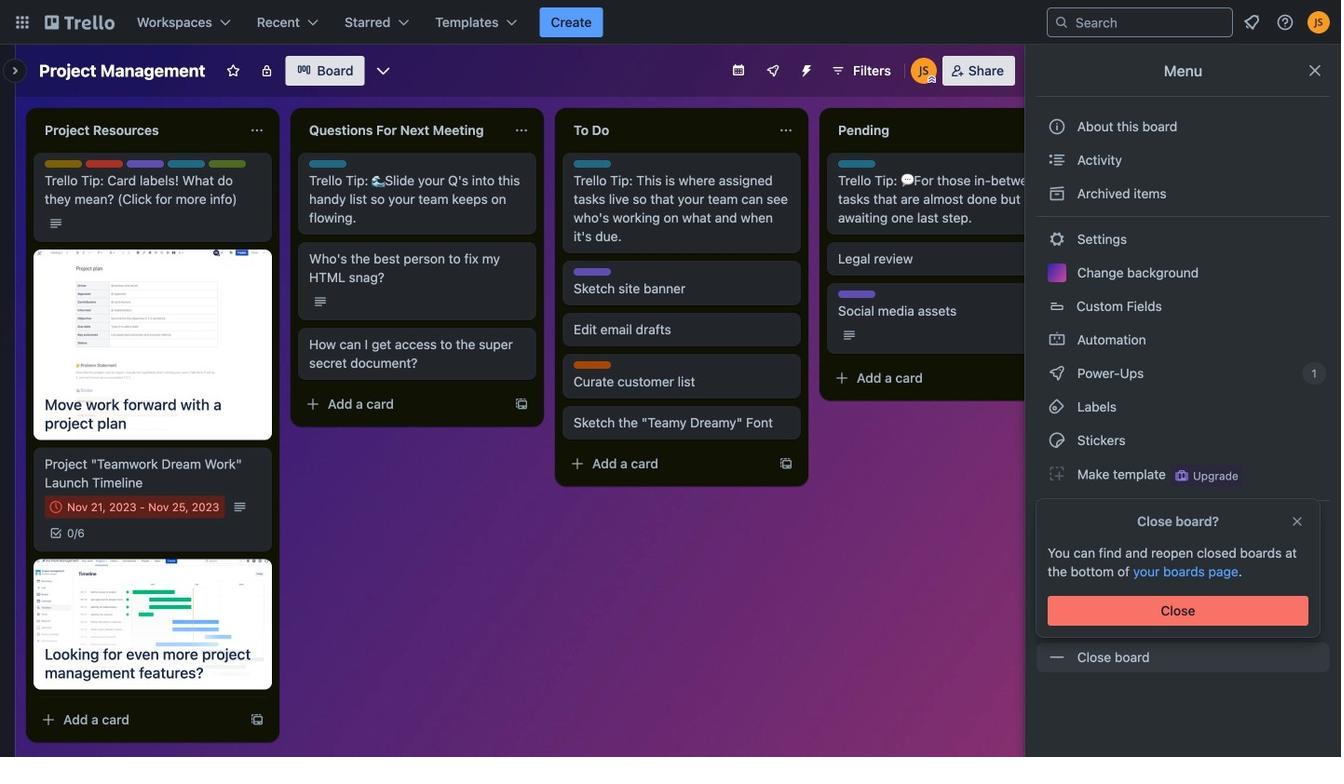Task type: describe. For each thing, give the bounding box(es) containing it.
customize views image
[[374, 62, 393, 80]]

Board name text field
[[30, 56, 215, 86]]

1 vertical spatial john smith (johnsmith38824343) image
[[911, 58, 937, 84]]

color: orange, title: "one more step" element
[[574, 362, 611, 369]]

calendar power-up image
[[732, 62, 746, 77]]

Search field
[[1070, 9, 1233, 35]]

star or unstar board image
[[226, 63, 241, 78]]

primary element
[[0, 0, 1342, 45]]

open information menu image
[[1277, 13, 1295, 32]]

6 sm image from the top
[[1048, 615, 1067, 634]]

4 sm image from the top
[[1048, 548, 1067, 567]]

1 sm image from the top
[[1048, 151, 1067, 170]]

color: red, title: "priority" element
[[86, 160, 123, 168]]

1 horizontal spatial john smith (johnsmith38824343) image
[[1308, 11, 1331, 34]]

1 vertical spatial create from template… image
[[250, 713, 265, 728]]

search image
[[1055, 15, 1070, 30]]

2 horizontal spatial color: purple, title: "design team" element
[[839, 291, 876, 298]]

color: yellow, title: "copy request" element
[[45, 160, 82, 168]]

power ups image
[[766, 63, 781, 78]]

4 color: sky, title: "trello tip" element from the left
[[839, 160, 876, 168]]

3 sm image from the top
[[1048, 364, 1067, 383]]

0 notifications image
[[1241, 11, 1264, 34]]



Task type: locate. For each thing, give the bounding box(es) containing it.
4 sm image from the top
[[1048, 398, 1067, 417]]

2 sm image from the top
[[1048, 230, 1067, 249]]

1 horizontal spatial color: purple, title: "design team" element
[[574, 268, 611, 276]]

create from template… image
[[514, 397, 529, 412]]

2 color: sky, title: "trello tip" element from the left
[[309, 160, 347, 168]]

0 horizontal spatial john smith (johnsmith38824343) image
[[911, 58, 937, 84]]

1 sm image from the top
[[1048, 185, 1067, 203]]

color: purple, title: "design team" element
[[127, 160, 164, 168], [574, 268, 611, 276], [839, 291, 876, 298]]

None submit
[[1048, 596, 1309, 626]]

2 sm image from the top
[[1048, 331, 1067, 349]]

sm image
[[1048, 151, 1067, 170], [1048, 230, 1067, 249], [1048, 465, 1067, 484], [1048, 548, 1067, 567], [1048, 581, 1067, 600], [1048, 615, 1067, 634], [1048, 649, 1067, 667]]

private image
[[260, 63, 274, 78]]

color: sky, title: "trello tip" element
[[168, 160, 205, 168], [309, 160, 347, 168], [574, 160, 611, 168], [839, 160, 876, 168]]

None checkbox
[[45, 496, 225, 519]]

1 color: sky, title: "trello tip" element from the left
[[168, 160, 205, 168]]

sm image
[[1048, 185, 1067, 203], [1048, 331, 1067, 349], [1048, 364, 1067, 383], [1048, 398, 1067, 417], [1048, 431, 1067, 450]]

None text field
[[298, 116, 507, 145], [563, 116, 772, 145], [828, 116, 1036, 145], [298, 116, 507, 145], [563, 116, 772, 145], [828, 116, 1036, 145]]

this member is an admin of this board. image
[[928, 75, 936, 84]]

3 color: sky, title: "trello tip" element from the left
[[574, 160, 611, 168]]

create from template… image
[[779, 457, 794, 472], [250, 713, 265, 728]]

3 sm image from the top
[[1048, 465, 1067, 484]]

0 vertical spatial create from template… image
[[779, 457, 794, 472]]

5 sm image from the top
[[1048, 431, 1067, 450]]

0 vertical spatial color: purple, title: "design team" element
[[127, 160, 164, 168]]

back to home image
[[45, 7, 115, 37]]

0 vertical spatial john smith (johnsmith38824343) image
[[1308, 11, 1331, 34]]

color: lime, title: "halp" element
[[209, 160, 246, 168]]

john smith (johnsmith38824343) image
[[1308, 11, 1331, 34], [911, 58, 937, 84]]

2 vertical spatial color: purple, title: "design team" element
[[839, 291, 876, 298]]

1 vertical spatial color: purple, title: "design team" element
[[574, 268, 611, 276]]

0 horizontal spatial color: purple, title: "design team" element
[[127, 160, 164, 168]]

1 horizontal spatial create from template… image
[[779, 457, 794, 472]]

5 sm image from the top
[[1048, 581, 1067, 600]]

automation image
[[792, 56, 818, 82]]

0 horizontal spatial create from template… image
[[250, 713, 265, 728]]

None text field
[[34, 116, 242, 145]]

7 sm image from the top
[[1048, 649, 1067, 667]]



Task type: vqa. For each thing, say whether or not it's contained in the screenshot.
Template Board image
no



